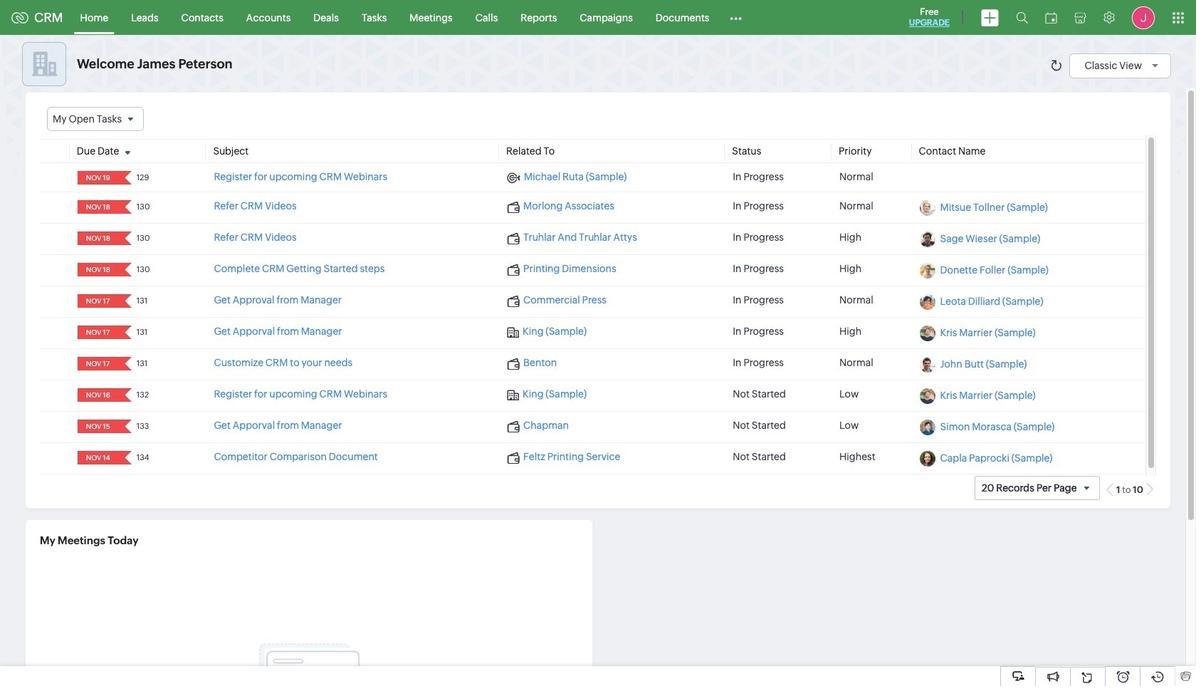 Task type: locate. For each thing, give the bounding box(es) containing it.
calendar image
[[1046, 12, 1058, 23]]

profile image
[[1133, 6, 1155, 29]]

create menu element
[[973, 0, 1008, 35]]

None field
[[47, 107, 144, 131], [82, 171, 115, 185], [82, 200, 115, 214], [82, 232, 115, 245], [82, 263, 115, 277], [82, 294, 115, 308], [82, 326, 115, 339], [82, 357, 115, 371], [82, 388, 115, 402], [82, 420, 115, 433], [82, 451, 115, 465], [47, 107, 144, 131], [82, 171, 115, 185], [82, 200, 115, 214], [82, 232, 115, 245], [82, 263, 115, 277], [82, 294, 115, 308], [82, 326, 115, 339], [82, 357, 115, 371], [82, 388, 115, 402], [82, 420, 115, 433], [82, 451, 115, 465]]



Task type: describe. For each thing, give the bounding box(es) containing it.
create menu image
[[982, 9, 999, 26]]

search element
[[1008, 0, 1037, 35]]

search image
[[1017, 11, 1029, 24]]

profile element
[[1124, 0, 1164, 35]]

logo image
[[11, 12, 28, 23]]

Other Modules field
[[721, 6, 752, 29]]



